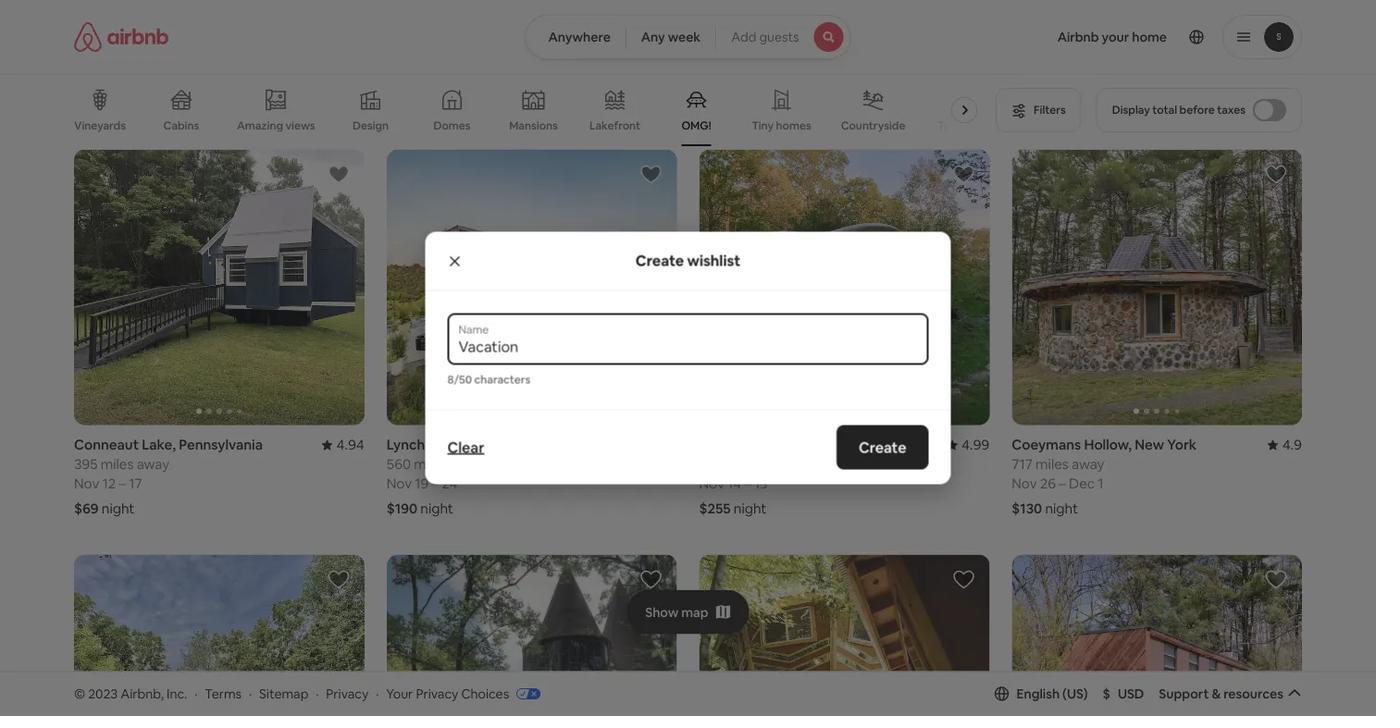 Task type: locate. For each thing, give the bounding box(es) containing it.
– down add
[[744, 69, 751, 87]]

miles inside conneaut lake, pennsylvania 395 miles away nov 12 – 17 $69 night
[[101, 455, 134, 473]]

name this wishlist dialog
[[425, 232, 951, 485]]

12 inside the wills point, texas 770 miles away nov 12 – 17 $244 night
[[102, 69, 116, 87]]

None search field
[[525, 15, 851, 59]]

2 6 from the left
[[1059, 69, 1067, 87]]

conneaut lake, pennsylvania 395 miles away nov 12 – 17 $69 night
[[74, 436, 263, 518]]

2 horizontal spatial 1
[[1098, 475, 1104, 493]]

1 horizontal spatial privacy
[[416, 686, 458, 702]]

17 down georgia
[[754, 69, 767, 87]]

add to wishlist: louisa, virginia image
[[327, 569, 350, 591]]

4.94 out of 5 average rating image
[[322, 436, 364, 454]]

0 vertical spatial create
[[636, 251, 684, 270]]

display total before taxes
[[1112, 103, 1246, 117]]

display total before taxes button
[[1097, 88, 1302, 132]]

english (us) button
[[995, 686, 1088, 702]]

miles down point,
[[101, 50, 134, 68]]

away inside coeymans hollow, new york 717 miles away nov 26 – dec 1 $130 night
[[1072, 455, 1105, 473]]

14
[[728, 475, 741, 493]]

– down point,
[[119, 69, 126, 87]]

add to wishlist: tyringham, massachusetts image
[[640, 569, 662, 591]]

tennessee
[[459, 30, 529, 49]]

1 vertical spatial create
[[859, 438, 907, 457]]

dec inside coeymans hollow, new york 717 miles away nov 26 – dec 1 $130 night
[[1069, 475, 1095, 493]]

· right inc.
[[195, 686, 198, 702]]

– right 14
[[744, 475, 751, 493]]

560
[[387, 455, 411, 473]]

1 for dec
[[416, 69, 421, 87]]

night up vineyards
[[109, 94, 142, 112]]

domes
[[434, 118, 471, 133]]

miles down add
[[726, 50, 759, 68]]

add to wishlist: wernersville, pennsylvania image
[[1265, 569, 1288, 591]]

0 horizontal spatial 6
[[434, 69, 442, 87]]

hahira,
[[699, 30, 745, 49]]

0 horizontal spatial 1
[[416, 69, 421, 87]]

1 horizontal spatial 6
[[1059, 69, 1067, 87]]

6 inside dec 1 – 6 night
[[434, 69, 442, 87]]

nov down 770
[[74, 69, 99, 87]]

17 inside conneaut lake, pennsylvania 395 miles away nov 12 – 17 $69 night
[[129, 475, 142, 493]]

1 inside nov 1 – 6 $125 night
[[1040, 69, 1046, 87]]

night down 26
[[1045, 500, 1078, 518]]

– inside conneaut lake, pennsylvania 395 miles away nov 12 – 17 $69 night
[[119, 475, 126, 493]]

1 privacy from the left
[[326, 686, 369, 702]]

your privacy choices link
[[386, 686, 541, 703]]

– down conneaut
[[119, 475, 126, 493]]

sevierville,
[[387, 30, 456, 49]]

before
[[1180, 103, 1215, 117]]

night right $125
[[1045, 94, 1078, 112]]

nov inside conneaut lake, pennsylvania 395 miles away nov 12 – 17 $69 night
[[74, 475, 99, 493]]

· left your
[[376, 686, 379, 702]]

add to wishlist: campton, kentucky image
[[953, 569, 975, 591]]

map
[[682, 604, 709, 621]]

–
[[119, 69, 126, 87], [424, 69, 431, 87], [744, 69, 751, 87], [1049, 69, 1056, 87], [119, 475, 126, 493], [432, 475, 439, 493], [744, 475, 751, 493], [1059, 475, 1066, 493]]

nov inside the wills point, texas 770 miles away nov 12 – 17 $244 night
[[74, 69, 99, 87]]

create button
[[837, 425, 929, 470]]

6 down sevierville,
[[434, 69, 442, 87]]

19
[[415, 475, 429, 493], [754, 475, 768, 493]]

1 · from the left
[[195, 686, 198, 702]]

0 horizontal spatial privacy
[[326, 686, 369, 702]]

17 for pennsylvania
[[129, 475, 142, 493]]

resources
[[1224, 686, 1284, 702]]

12 inside conneaut lake, pennsylvania 395 miles away nov 12 – 17 $69 night
[[102, 475, 116, 493]]

12 up $140
[[728, 69, 741, 87]]

– down the mount
[[1049, 69, 1056, 87]]

– down sevierville,
[[424, 69, 431, 87]]

nov 14 – 19 $255 night
[[699, 475, 768, 518]]

1 19 from the left
[[415, 475, 429, 493]]

1 horizontal spatial create
[[859, 438, 907, 457]]

miles inside coeymans hollow, new york 717 miles away nov 26 – dec 1 $130 night
[[1036, 455, 1069, 473]]

2 19 from the left
[[754, 475, 768, 493]]

· right the terms link
[[249, 686, 252, 702]]

1 inside dec 1 – 6 night
[[416, 69, 421, 87]]

add to wishlist: conneaut lake, pennsylvania image
[[327, 163, 350, 186]]

coeymans
[[1012, 436, 1081, 454]]

dec down sevierville,
[[387, 69, 413, 87]]

night right $69
[[102, 500, 135, 518]]

group
[[74, 74, 987, 146], [74, 149, 364, 425], [387, 149, 677, 425], [699, 149, 990, 425], [1012, 149, 1302, 425], [74, 555, 364, 716], [387, 555, 677, 716], [699, 555, 990, 716], [1012, 555, 1302, 716]]

north
[[1089, 30, 1127, 49]]

nov down 717
[[1012, 475, 1037, 493]]

night down the 24
[[421, 500, 454, 518]]

mansions
[[509, 118, 558, 133]]

1 6 from the left
[[434, 69, 442, 87]]

nov down the 560
[[387, 475, 412, 493]]

17 for texas
[[129, 69, 142, 87]]

&
[[1212, 686, 1221, 702]]

1 horizontal spatial 1
[[1040, 69, 1046, 87]]

nov
[[74, 69, 99, 87], [699, 69, 725, 87], [1012, 69, 1037, 87], [74, 475, 99, 493], [387, 475, 412, 493], [699, 475, 725, 493], [1012, 475, 1037, 493]]

choices
[[461, 686, 509, 702]]

away
[[137, 50, 170, 68], [762, 50, 795, 68], [137, 455, 169, 473], [450, 455, 483, 473], [1072, 455, 1105, 473]]

·
[[195, 686, 198, 702], [249, 686, 252, 702], [316, 686, 319, 702], [376, 686, 379, 702]]

– inside nov 1 – 6 $125 night
[[1049, 69, 1056, 87]]

none text field inside name this wishlist dialog
[[459, 337, 918, 356]]

sitemap
[[259, 686, 309, 702]]

add to wishlist: coeymans hollow, new york image
[[1265, 163, 1288, 186]]

night inside nov 1 – 6 $125 night
[[1045, 94, 1078, 112]]

1 vertical spatial dec
[[1069, 475, 1095, 493]]

17
[[129, 69, 142, 87], [754, 69, 767, 87], [129, 475, 142, 493]]

nov down 792
[[699, 69, 725, 87]]

terms · sitemap · privacy
[[205, 686, 369, 702]]

0 horizontal spatial create
[[636, 251, 684, 270]]

english
[[1017, 686, 1060, 702]]

create
[[636, 251, 684, 270], [859, 438, 907, 457]]

wills point, texas 770 miles away nov 12 – 17 $244 night
[[74, 30, 185, 112]]

0 horizontal spatial 19
[[415, 475, 429, 493]]

$
[[1103, 686, 1111, 702]]

mount airy, north carolina
[[1012, 30, 1185, 49]]

airy,
[[1057, 30, 1086, 49]]

terms
[[205, 686, 242, 702]]

away down hollow, in the right of the page
[[1072, 455, 1105, 473]]

support
[[1159, 686, 1209, 702]]

1
[[416, 69, 421, 87], [1040, 69, 1046, 87], [1098, 475, 1104, 493]]

show
[[645, 604, 679, 621]]

1 down hollow, in the right of the page
[[1098, 475, 1104, 493]]

12 for wills point, texas 770 miles away nov 12 – 17 $244 night
[[102, 69, 116, 87]]

conneaut
[[74, 436, 139, 454]]

countryside
[[841, 118, 906, 133]]

new
[[1135, 436, 1164, 454]]

add to wishlist: lynchburg, virginia image
[[640, 163, 662, 186]]

support & resources button
[[1159, 686, 1302, 702]]

add guests button
[[716, 15, 851, 59]]

away up the 24
[[450, 455, 483, 473]]

away inside conneaut lake, pennsylvania 395 miles away nov 12 – 17 $69 night
[[137, 455, 169, 473]]

4.89
[[1274, 30, 1302, 49]]

$255
[[699, 500, 731, 518]]

1 up $125
[[1040, 69, 1046, 87]]

night down 14
[[734, 500, 767, 518]]

12 up the $244
[[102, 69, 116, 87]]

1 down sevierville,
[[416, 69, 421, 87]]

night up domes
[[419, 94, 452, 112]]

create left 4.99 out of 5 average rating image
[[859, 438, 907, 457]]

17 down point,
[[129, 69, 142, 87]]

privacy left your
[[326, 686, 369, 702]]

clear
[[448, 438, 484, 457]]

wills
[[74, 30, 105, 49]]

· left privacy link
[[316, 686, 319, 702]]

4.95
[[649, 30, 677, 49]]

6 down airy,
[[1059, 69, 1067, 87]]

miles down lynchburg,
[[414, 455, 447, 473]]

dec right 26
[[1069, 475, 1095, 493]]

– left the 24
[[432, 475, 439, 493]]

17 down lake,
[[129, 475, 142, 493]]

miles inside "hahira, georgia 792 miles away nov 12 – 17 $140"
[[726, 50, 759, 68]]

0 vertical spatial dec
[[387, 69, 413, 87]]

privacy
[[326, 686, 369, 702], [416, 686, 458, 702]]

miles up 26
[[1036, 455, 1069, 473]]

any
[[641, 29, 665, 45]]

miles down conneaut
[[101, 455, 134, 473]]

nov left 14
[[699, 475, 725, 493]]

4.89 out of 5 average rating image
[[1260, 30, 1302, 49]]

2 · from the left
[[249, 686, 252, 702]]

– right 26
[[1059, 475, 1066, 493]]

lake,
[[142, 436, 176, 454]]

17 inside the wills point, texas 770 miles away nov 12 – 17 $244 night
[[129, 69, 142, 87]]

total
[[1153, 103, 1177, 117]]

4 · from the left
[[376, 686, 379, 702]]

8/50 characters
[[448, 373, 531, 387]]

virginia
[[462, 436, 512, 454]]

$ usd
[[1103, 686, 1144, 702]]

1 horizontal spatial dec
[[1069, 475, 1095, 493]]

1 for nov
[[1040, 69, 1046, 87]]

profile element
[[873, 0, 1302, 74]]

19 right 14
[[754, 475, 768, 493]]

away down lake,
[[137, 455, 169, 473]]

away down georgia
[[762, 50, 795, 68]]

create inside button
[[859, 438, 907, 457]]

create left wishlist
[[636, 251, 684, 270]]

19 left the 24
[[415, 475, 429, 493]]

None text field
[[459, 337, 918, 356]]

omg!
[[682, 118, 711, 133]]

© 2023 airbnb, inc. ·
[[74, 686, 198, 702]]

2 privacy from the left
[[416, 686, 458, 702]]

nov up $125
[[1012, 69, 1037, 87]]

– inside nov 14 – 19 $255 night
[[744, 475, 751, 493]]

395
[[74, 455, 98, 473]]

nov down 395
[[74, 475, 99, 493]]

privacy right your
[[416, 686, 458, 702]]

away down texas
[[137, 50, 170, 68]]

6 inside nov 1 – 6 $125 night
[[1059, 69, 1067, 87]]

12 down conneaut
[[102, 475, 116, 493]]

hahira, georgia 792 miles away nov 12 – 17 $140
[[699, 30, 800, 112]]

mount
[[1012, 30, 1054, 49]]

0 horizontal spatial dec
[[387, 69, 413, 87]]

4.99
[[962, 436, 990, 454]]

1 horizontal spatial 19
[[754, 475, 768, 493]]



Task type: describe. For each thing, give the bounding box(es) containing it.
privacy link
[[326, 686, 369, 702]]

nov inside nov 1 – 6 $125 night
[[1012, 69, 1037, 87]]

show map
[[645, 604, 709, 621]]

717
[[1012, 455, 1033, 473]]

wishlist
[[687, 251, 741, 270]]

create for create wishlist
[[636, 251, 684, 270]]

tiny homes
[[752, 118, 811, 133]]

8/50
[[448, 373, 472, 387]]

english (us)
[[1017, 686, 1088, 702]]

night inside nov 14 – 19 $255 night
[[734, 500, 767, 518]]

dec inside dec 1 – 6 night
[[387, 69, 413, 87]]

none search field containing anywhere
[[525, 15, 851, 59]]

dec 1 – 6 night
[[387, 69, 452, 112]]

4.9
[[1283, 436, 1302, 454]]

$140
[[699, 94, 730, 112]]

display
[[1112, 103, 1150, 117]]

12 inside "hahira, georgia 792 miles away nov 12 – 17 $140"
[[728, 69, 741, 87]]

night inside dec 1 – 6 night
[[419, 94, 452, 112]]

4.99 out of 5 average rating image
[[947, 436, 990, 454]]

characters
[[474, 373, 531, 387]]

night inside lynchburg, virginia 560 miles away nov 19 – 24 $190 night
[[421, 500, 454, 518]]

sevierville, tennessee
[[387, 30, 529, 49]]

vineyards
[[74, 118, 126, 133]]

usd
[[1118, 686, 1144, 702]]

lynchburg,
[[387, 436, 459, 454]]

nov inside lynchburg, virginia 560 miles away nov 19 – 24 $190 night
[[387, 475, 412, 493]]

6 for nov 1 – 6
[[1059, 69, 1067, 87]]

4.9 out of 5 average rating image
[[1268, 436, 1302, 454]]

clear button
[[438, 429, 494, 466]]

add to wishlist: pownal, vermont image
[[953, 163, 975, 186]]

inc.
[[167, 686, 187, 702]]

night inside the wills point, texas 770 miles away nov 12 – 17 $244 night
[[109, 94, 142, 112]]

– inside "hahira, georgia 792 miles away nov 12 – 17 $140"
[[744, 69, 751, 87]]

lakefront
[[590, 118, 641, 133]]

miles inside the wills point, texas 770 miles away nov 12 – 17 $244 night
[[101, 50, 134, 68]]

away inside the wills point, texas 770 miles away nov 12 – 17 $244 night
[[137, 50, 170, 68]]

4.94
[[336, 436, 364, 454]]

add
[[731, 29, 757, 45]]

point,
[[108, 30, 145, 49]]

6 for dec 1 – 6
[[434, 69, 442, 87]]

nov inside coeymans hollow, new york 717 miles away nov 26 – dec 1 $130 night
[[1012, 475, 1037, 493]]

792
[[699, 50, 723, 68]]

your
[[386, 686, 413, 702]]

coeymans hollow, new york 717 miles away nov 26 – dec 1 $130 night
[[1012, 436, 1197, 518]]

17 inside "hahira, georgia 792 miles away nov 12 – 17 $140"
[[754, 69, 767, 87]]

amazing views
[[237, 118, 315, 133]]

(us)
[[1063, 686, 1088, 702]]

24
[[442, 475, 457, 493]]

1 inside coeymans hollow, new york 717 miles away nov 26 – dec 1 $130 night
[[1098, 475, 1104, 493]]

support & resources
[[1159, 686, 1284, 702]]

create for create
[[859, 438, 907, 457]]

pennsylvania
[[179, 436, 263, 454]]

19 inside nov 14 – 19 $255 night
[[754, 475, 768, 493]]

4.95 out of 5 average rating image
[[634, 30, 677, 49]]

group containing amazing views
[[74, 74, 987, 146]]

©
[[74, 686, 85, 702]]

– inside lynchburg, virginia 560 miles away nov 19 – 24 $190 night
[[432, 475, 439, 493]]

any week button
[[626, 15, 717, 59]]

$244
[[74, 94, 107, 112]]

$69
[[74, 500, 99, 518]]

airbnb,
[[121, 686, 164, 702]]

2023
[[88, 686, 118, 702]]

add guests
[[731, 29, 799, 45]]

away inside lynchburg, virginia 560 miles away nov 19 – 24 $190 night
[[450, 455, 483, 473]]

miles inside lynchburg, virginia 560 miles away nov 19 – 24 $190 night
[[414, 455, 447, 473]]

any week
[[641, 29, 701, 45]]

texas
[[148, 30, 185, 49]]

night inside conneaut lake, pennsylvania 395 miles away nov 12 – 17 $69 night
[[102, 500, 135, 518]]

anywhere button
[[525, 15, 626, 59]]

your privacy choices
[[386, 686, 509, 702]]

nov inside "hahira, georgia 792 miles away nov 12 – 17 $140"
[[699, 69, 725, 87]]

$130
[[1012, 500, 1042, 518]]

views
[[286, 118, 315, 133]]

guests
[[759, 29, 799, 45]]

york
[[1167, 436, 1197, 454]]

create wishlist
[[636, 251, 741, 270]]

trending
[[938, 118, 984, 133]]

770
[[74, 50, 98, 68]]

19 inside lynchburg, virginia 560 miles away nov 19 – 24 $190 night
[[415, 475, 429, 493]]

lynchburg, virginia 560 miles away nov 19 – 24 $190 night
[[387, 436, 512, 518]]

3 · from the left
[[316, 686, 319, 702]]

night inside coeymans hollow, new york 717 miles away nov 26 – dec 1 $130 night
[[1045, 500, 1078, 518]]

– inside coeymans hollow, new york 717 miles away nov 26 – dec 1 $130 night
[[1059, 475, 1066, 493]]

26
[[1040, 475, 1056, 493]]

week
[[668, 29, 701, 45]]

tiny
[[752, 118, 774, 133]]

nov inside nov 14 – 19 $255 night
[[699, 475, 725, 493]]

carolina
[[1130, 30, 1185, 49]]

amazing
[[237, 118, 283, 133]]

georgia
[[748, 30, 800, 49]]

hollow,
[[1084, 436, 1132, 454]]

– inside the wills point, texas 770 miles away nov 12 – 17 $244 night
[[119, 69, 126, 87]]

$190
[[387, 500, 418, 518]]

taxes
[[1217, 103, 1246, 117]]

terms link
[[205, 686, 242, 702]]

away inside "hahira, georgia 792 miles away nov 12 – 17 $140"
[[762, 50, 795, 68]]

– inside dec 1 – 6 night
[[424, 69, 431, 87]]

anywhere
[[548, 29, 611, 45]]

design
[[353, 118, 389, 133]]

nov 1 – 6 $125 night
[[1012, 69, 1078, 112]]

$125
[[1012, 94, 1042, 112]]

show map button
[[627, 590, 749, 635]]

sitemap link
[[259, 686, 309, 702]]

12 for conneaut lake, pennsylvania 395 miles away nov 12 – 17 $69 night
[[102, 475, 116, 493]]

homes
[[776, 118, 811, 133]]



Task type: vqa. For each thing, say whether or not it's contained in the screenshot.
Add to wishlist: Wernersville, Pennsylvania image
yes



